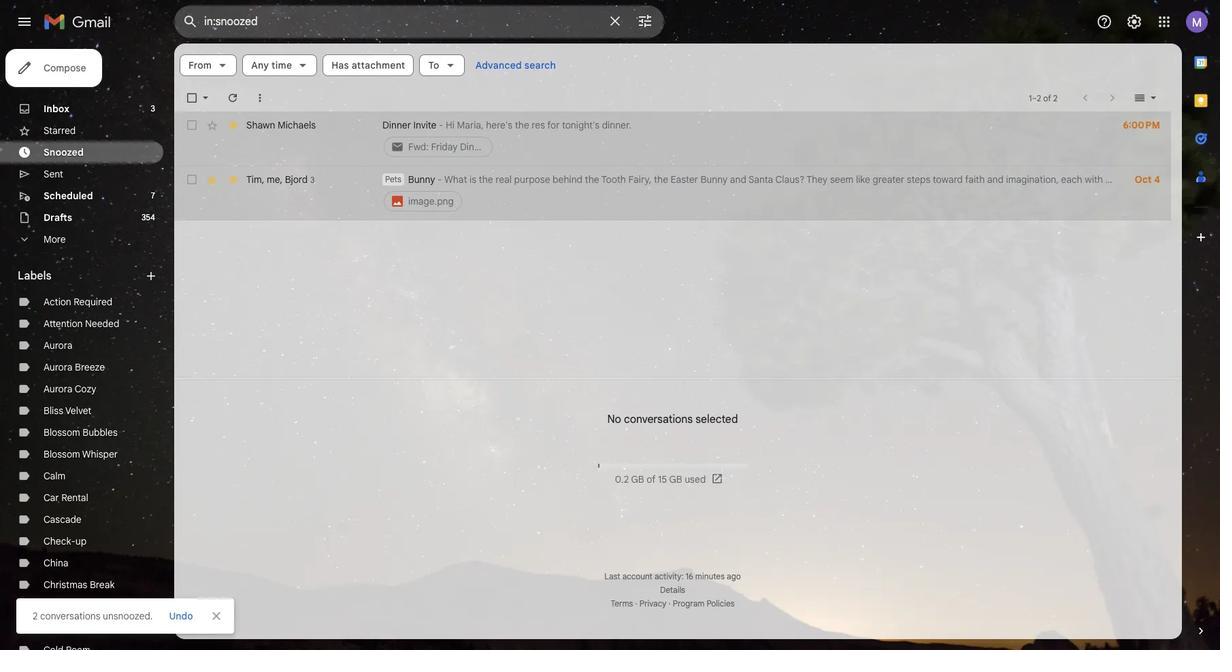 Task type: vqa. For each thing, say whether or not it's contained in the screenshot.
topmost DELIGHT
no



Task type: locate. For each thing, give the bounding box(es) containing it.
tonight's
[[562, 119, 600, 131]]

any time button
[[242, 54, 317, 76]]

0 vertical spatial blossom
[[44, 427, 80, 439]]

invite
[[413, 119, 437, 131]]

seem
[[830, 174, 854, 186]]

2 , from the left
[[280, 173, 283, 185]]

1 vertical spatial christmas
[[44, 601, 87, 613]]

6:00 pm
[[1123, 119, 1160, 131]]

0 vertical spatial conversations
[[624, 413, 693, 427]]

1 horizontal spatial and
[[987, 174, 1004, 186]]

more image
[[253, 91, 267, 105]]

0 horizontal spatial gb
[[631, 473, 644, 486]]

None checkbox
[[185, 91, 199, 105], [185, 173, 199, 186], [185, 91, 199, 105], [185, 173, 199, 186]]

fwd:
[[408, 141, 429, 153]]

row containing shawn michaels
[[174, 112, 1171, 166]]

payoff.
[[1113, 174, 1143, 186]]

bjord
[[285, 173, 308, 185]]

time
[[272, 59, 292, 71]]

1 vertical spatial time!
[[75, 623, 98, 635]]

3 inside tim , me , bjord 3
[[310, 175, 315, 185]]

0 vertical spatial 3
[[151, 103, 155, 114]]

aurora
[[44, 340, 72, 352], [44, 361, 72, 374], [44, 383, 72, 395]]

dinner.
[[602, 119, 631, 131]]

, left bjord
[[280, 173, 283, 185]]

1 vertical spatial -
[[438, 174, 442, 186]]

attention needed link
[[44, 318, 119, 330]]

inbox
[[44, 103, 69, 115]]

1 vertical spatial cell
[[382, 173, 1220, 214]]

0 vertical spatial cell
[[382, 118, 1112, 159]]

has attachment
[[332, 59, 405, 71]]

christmas time! link
[[44, 601, 113, 613]]

1 horizontal spatial 3
[[310, 175, 315, 185]]

1 horizontal spatial conversations
[[624, 413, 693, 427]]

1 horizontal spatial gb
[[669, 473, 682, 486]]

gb right 0.2
[[631, 473, 644, 486]]

1 horizontal spatial ,
[[280, 173, 283, 185]]

any time
[[251, 59, 292, 71]]

dinner.eml
[[460, 141, 506, 153]]

support image
[[1096, 14, 1113, 30]]

policies
[[707, 599, 735, 609]]

cell containing dinner invite
[[382, 118, 1112, 159]]

2 and from the left
[[987, 174, 1004, 186]]

- left what
[[438, 174, 442, 186]]

they
[[807, 174, 828, 186]]

and
[[730, 174, 746, 186], [987, 174, 1004, 186]]

bunny
[[408, 174, 435, 186], [701, 174, 728, 186]]

2 cell from the top
[[382, 173, 1220, 214]]

scheduled link
[[44, 190, 93, 202]]

each
[[1061, 174, 1083, 186]]

breeze
[[75, 361, 105, 374]]

undo
[[169, 610, 193, 623]]

used
[[685, 473, 706, 486]]

0 horizontal spatial of
[[647, 473, 656, 486]]

and left santa
[[730, 174, 746, 186]]

christmas
[[44, 579, 87, 591], [44, 601, 87, 613]]

time! for christmas time!
[[89, 601, 113, 613]]

has
[[332, 59, 349, 71]]

of left 15 at the right bottom of the page
[[647, 473, 656, 486]]

1 aurora from the top
[[44, 340, 72, 352]]

2 horizontal spatial 2
[[1053, 93, 1058, 103]]

more button
[[0, 229, 163, 250]]

activity:
[[655, 572, 684, 582]]

cascade
[[44, 514, 81, 526]]

selected
[[696, 413, 738, 427]]

- left the hi
[[439, 119, 443, 131]]

pets bunny - what is the real purpose behind the tooth fairy, the easter bunny and santa claus? they seem like greater steps toward faith and imagination, each with a payoff. like cognitive trai
[[385, 174, 1220, 186]]

terms
[[611, 599, 633, 609]]

3 aurora from the top
[[44, 383, 72, 395]]

1 vertical spatial of
[[647, 473, 656, 486]]

0 vertical spatial christmas
[[44, 579, 87, 591]]

blossom
[[44, 427, 80, 439], [44, 448, 80, 461]]

action required
[[44, 296, 112, 308]]

aurora for aurora cozy
[[44, 383, 72, 395]]

1 blossom from the top
[[44, 427, 80, 439]]

what
[[444, 174, 467, 186]]

claus?
[[776, 174, 805, 186]]

advanced search
[[475, 59, 556, 71]]

Search mail text field
[[204, 15, 599, 29]]

needed
[[85, 318, 119, 330]]

time! down christmas time!
[[75, 623, 98, 635]]

behind
[[553, 174, 583, 186]]

- for bunny
[[438, 174, 442, 186]]

compose button
[[5, 49, 102, 87]]

0 vertical spatial of
[[1043, 93, 1051, 103]]

None checkbox
[[185, 118, 199, 132]]

follow link to manage storage image
[[711, 473, 725, 486]]

account
[[622, 572, 653, 582]]

inbox link
[[44, 103, 69, 115]]

0 horizontal spatial 3
[[151, 103, 155, 114]]

1 vertical spatial aurora
[[44, 361, 72, 374]]

check-up
[[44, 536, 87, 548]]

3
[[151, 103, 155, 114], [310, 175, 315, 185]]

coffee time!
[[44, 623, 98, 635]]

0 horizontal spatial ,
[[262, 173, 264, 185]]

0 vertical spatial -
[[439, 119, 443, 131]]

2 gb from the left
[[669, 473, 682, 486]]

for
[[547, 119, 560, 131]]

michaels
[[278, 119, 316, 131]]

from button
[[180, 54, 237, 76]]

2 · from the left
[[669, 599, 671, 609]]

drafts link
[[44, 212, 72, 224]]

of right –
[[1043, 93, 1051, 103]]

2 vertical spatial aurora
[[44, 383, 72, 395]]

bunny right easter
[[701, 174, 728, 186]]

alert
[[16, 31, 1198, 634]]

car
[[44, 492, 59, 504]]

conversations inside no conversations selected "main content"
[[624, 413, 693, 427]]

0 horizontal spatial bunny
[[408, 174, 435, 186]]

aurora down aurora link
[[44, 361, 72, 374]]

1 vertical spatial conversations
[[40, 610, 100, 623]]

labels
[[18, 269, 51, 283]]

to
[[428, 59, 439, 71]]

0 vertical spatial aurora
[[44, 340, 72, 352]]

blossom for blossom bubbles
[[44, 427, 80, 439]]

1 horizontal spatial of
[[1043, 93, 1051, 103]]

None search field
[[174, 5, 664, 38]]

clear search image
[[602, 7, 629, 35]]

3 inside labels navigation
[[151, 103, 155, 114]]

1 row from the top
[[174, 112, 1171, 166]]

toggle split pane mode image
[[1133, 91, 1147, 105]]

has attachment button
[[323, 54, 414, 76]]

cell containing bunny
[[382, 173, 1220, 214]]

1 cell from the top
[[382, 118, 1112, 159]]

sent
[[44, 168, 63, 180]]

0 vertical spatial time!
[[89, 601, 113, 613]]

steps
[[907, 174, 931, 186]]

blossom for blossom whisper
[[44, 448, 80, 461]]

aurora cozy link
[[44, 383, 96, 395]]

time! down break
[[89, 601, 113, 613]]

tim , me , bjord 3
[[246, 173, 315, 185]]

the right fairy,
[[654, 174, 668, 186]]

gb right 15 at the right bottom of the page
[[669, 473, 682, 486]]

bunny up image.png
[[408, 174, 435, 186]]

0 horizontal spatial and
[[730, 174, 746, 186]]

0.2
[[615, 473, 629, 486]]

snoozed link
[[44, 146, 84, 159]]

2 christmas from the top
[[44, 601, 87, 613]]

2
[[1037, 93, 1041, 103], [1053, 93, 1058, 103], [33, 610, 38, 623]]

tab list
[[1182, 44, 1220, 602]]

aurora breeze link
[[44, 361, 105, 374]]

aurora cozy
[[44, 383, 96, 395]]

1 vertical spatial blossom
[[44, 448, 80, 461]]

bliss velvet link
[[44, 405, 91, 417]]

gb
[[631, 473, 644, 486], [669, 473, 682, 486]]

aurora down attention
[[44, 340, 72, 352]]

christmas down china
[[44, 579, 87, 591]]

·
[[635, 599, 637, 609], [669, 599, 671, 609]]

1 horizontal spatial ·
[[669, 599, 671, 609]]

1 horizontal spatial bunny
[[701, 174, 728, 186]]

0 horizontal spatial conversations
[[40, 610, 100, 623]]

cell
[[382, 118, 1112, 159], [382, 173, 1220, 214]]

blossom up calm link
[[44, 448, 80, 461]]

row inside no conversations selected "main content"
[[174, 112, 1171, 166]]

blossom down bliss velvet link
[[44, 427, 80, 439]]

2 blossom from the top
[[44, 448, 80, 461]]

, left 'me'
[[262, 173, 264, 185]]

2 row from the top
[[174, 166, 1220, 220]]

· down the details link
[[669, 599, 671, 609]]

· right terms link
[[635, 599, 637, 609]]

and right the faith
[[987, 174, 1004, 186]]

blossom bubbles link
[[44, 427, 118, 439]]

any
[[251, 59, 269, 71]]

2 aurora from the top
[[44, 361, 72, 374]]

santa
[[749, 174, 773, 186]]

the right is
[[479, 174, 493, 186]]

christmas for christmas break
[[44, 579, 87, 591]]

attachment
[[352, 59, 405, 71]]

0 horizontal spatial ·
[[635, 599, 637, 609]]

refresh image
[[226, 91, 240, 105]]

row
[[174, 112, 1171, 166], [174, 166, 1220, 220]]

whisper
[[82, 448, 118, 461]]

toward
[[933, 174, 963, 186]]

1 christmas from the top
[[44, 579, 87, 591]]

christmas up coffee time! link
[[44, 601, 87, 613]]

aurora up bliss
[[44, 383, 72, 395]]

1 vertical spatial 3
[[310, 175, 315, 185]]

aurora breeze
[[44, 361, 105, 374]]



Task type: describe. For each thing, give the bounding box(es) containing it.
tooth
[[601, 174, 626, 186]]

time! for coffee time!
[[75, 623, 98, 635]]

conversations for selected
[[624, 413, 693, 427]]

gmail image
[[44, 8, 118, 35]]

tim
[[246, 173, 262, 185]]

calm link
[[44, 470, 66, 483]]

bubbles
[[83, 427, 118, 439]]

of for 2
[[1043, 93, 1051, 103]]

0 horizontal spatial 2
[[33, 610, 38, 623]]

the left tooth
[[585, 174, 599, 186]]

christmas for christmas time!
[[44, 601, 87, 613]]

up
[[75, 536, 87, 548]]

1 · from the left
[[635, 599, 637, 609]]

program
[[673, 599, 705, 609]]

minutes
[[695, 572, 725, 582]]

cell for oct 4
[[382, 173, 1220, 214]]

check-up link
[[44, 536, 87, 548]]

greater
[[873, 174, 905, 186]]

advanced search options image
[[632, 7, 659, 35]]

fwd: friday dinner.eml
[[408, 141, 506, 153]]

real
[[496, 174, 512, 186]]

here's
[[486, 119, 513, 131]]

attention needed
[[44, 318, 119, 330]]

china
[[44, 557, 68, 570]]

pets
[[385, 174, 401, 184]]

undo link
[[164, 604, 198, 629]]

friday
[[431, 141, 458, 153]]

blossom whisper link
[[44, 448, 118, 461]]

1 and from the left
[[730, 174, 746, 186]]

last account activity: 16 minutes ago details terms · privacy · program policies
[[604, 572, 741, 609]]

aurora for aurora breeze
[[44, 361, 72, 374]]

compose
[[44, 62, 86, 74]]

velvet
[[65, 405, 91, 417]]

scheduled
[[44, 190, 93, 202]]

from
[[189, 59, 212, 71]]

conversations for unsnoozed.
[[40, 610, 100, 623]]

with
[[1085, 174, 1103, 186]]

fairy,
[[628, 174, 652, 186]]

sent link
[[44, 168, 63, 180]]

alert containing 2 conversations unsnoozed.
[[16, 31, 1198, 634]]

blossom bubbles
[[44, 427, 118, 439]]

calm
[[44, 470, 66, 483]]

dinner invite - hi maria, here's the res for tonight's dinner.
[[382, 119, 631, 131]]

privacy link
[[639, 599, 667, 609]]

1 horizontal spatial 2
[[1037, 93, 1041, 103]]

cell for 6:00 pm
[[382, 118, 1112, 159]]

action required link
[[44, 296, 112, 308]]

1 bunny from the left
[[408, 174, 435, 186]]

coffee
[[44, 623, 73, 635]]

a
[[1106, 174, 1111, 186]]

drafts
[[44, 212, 72, 224]]

cognitive
[[1165, 174, 1205, 186]]

- for invite
[[439, 119, 443, 131]]

more
[[44, 233, 66, 246]]

0.2 gb of 15 gb used
[[615, 473, 706, 486]]

advanced
[[475, 59, 522, 71]]

7
[[151, 191, 155, 201]]

faith
[[965, 174, 985, 186]]

details link
[[660, 585, 685, 595]]

blossom whisper
[[44, 448, 118, 461]]

starred link
[[44, 125, 76, 137]]

last
[[604, 572, 620, 582]]

hi
[[446, 119, 455, 131]]

–
[[1032, 93, 1037, 103]]

unsnoozed.
[[103, 610, 153, 623]]

settings image
[[1126, 14, 1143, 30]]

row containing tim
[[174, 166, 1220, 220]]

no conversations selected
[[607, 413, 738, 427]]

check-
[[44, 536, 75, 548]]

res
[[532, 119, 545, 131]]

terms link
[[611, 599, 633, 609]]

bliss velvet
[[44, 405, 91, 417]]

15
[[658, 473, 667, 486]]

privacy
[[639, 599, 667, 609]]

1 gb from the left
[[631, 473, 644, 486]]

shawn michaels
[[246, 119, 316, 131]]

cozy
[[75, 383, 96, 395]]

labels navigation
[[0, 44, 174, 651]]

trai
[[1207, 174, 1220, 186]]

search
[[525, 59, 556, 71]]

advanced search button
[[470, 53, 562, 78]]

aurora for aurora link
[[44, 340, 72, 352]]

1 , from the left
[[262, 173, 264, 185]]

christmas break
[[44, 579, 115, 591]]

car rental link
[[44, 492, 88, 504]]

aurora link
[[44, 340, 72, 352]]

maria,
[[457, 119, 484, 131]]

none checkbox inside row
[[185, 118, 199, 132]]

2 conversations unsnoozed.
[[33, 610, 153, 623]]

search mail image
[[178, 10, 203, 34]]

main menu image
[[16, 14, 33, 30]]

of for gb
[[647, 473, 656, 486]]

oct 4
[[1135, 174, 1160, 186]]

no conversations selected main content
[[174, 44, 1220, 640]]

coffee time! link
[[44, 623, 98, 635]]

2 bunny from the left
[[701, 174, 728, 186]]

4
[[1154, 174, 1160, 186]]

car rental
[[44, 492, 88, 504]]

easter
[[671, 174, 698, 186]]

to button
[[420, 54, 465, 76]]

dinner
[[382, 119, 411, 131]]

snoozed
[[44, 146, 84, 159]]

attention
[[44, 318, 83, 330]]

the left res
[[515, 119, 529, 131]]

labels heading
[[18, 269, 144, 283]]

oct
[[1135, 174, 1152, 186]]

– 2 of 2
[[1032, 93, 1058, 103]]



